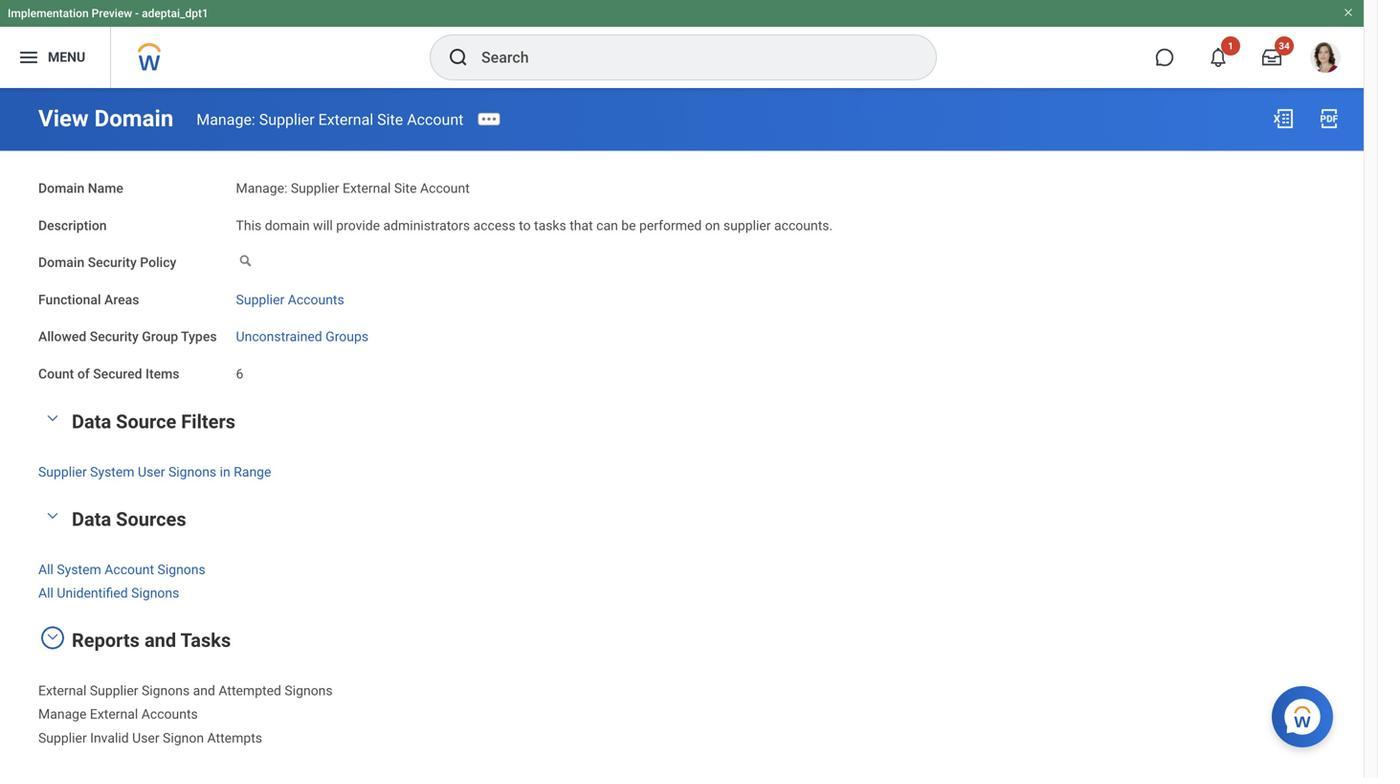 Task type: vqa. For each thing, say whether or not it's contained in the screenshot.
topmost Payroll
no



Task type: describe. For each thing, give the bounding box(es) containing it.
will
[[313, 218, 333, 233]]

items selected list for and
[[38, 679, 363, 747]]

secured
[[93, 366, 142, 382]]

supplier up domain name element
[[259, 110, 315, 128]]

accounts.
[[774, 218, 833, 233]]

sources
[[116, 508, 186, 531]]

user inside 'link'
[[138, 464, 165, 480]]

implementation preview -   adeptai_dpt1
[[8, 7, 209, 20]]

manage: supplier external site account link
[[196, 110, 464, 128]]

provide
[[336, 218, 380, 233]]

preview
[[92, 7, 132, 20]]

be
[[621, 218, 636, 233]]

description
[[38, 218, 107, 233]]

manage: for domain name element
[[236, 180, 288, 196]]

manage: supplier external site account for domain name element
[[236, 180, 470, 196]]

items
[[145, 366, 179, 382]]

view printable version (pdf) image
[[1318, 107, 1341, 130]]

manage: supplier external site account for manage: supplier external site account link in the top of the page
[[196, 110, 464, 128]]

close environment banner image
[[1343, 7, 1354, 18]]

range
[[234, 464, 271, 480]]

1 horizontal spatial accounts
[[288, 292, 344, 307]]

data sources button
[[72, 508, 186, 531]]

supplier
[[723, 218, 771, 233]]

signons inside "link"
[[131, 585, 179, 601]]

data sources group
[[38, 504, 1326, 602]]

6
[[236, 366, 244, 382]]

34
[[1279, 40, 1290, 52]]

data sources
[[72, 508, 186, 531]]

inbox large image
[[1262, 48, 1282, 67]]

policy
[[140, 255, 176, 270]]

user inside the "external supplier signons and attempted signons manage external accounts supplier invalid user signon attempts"
[[132, 730, 159, 746]]

source
[[116, 411, 176, 433]]

system for supplier
[[90, 464, 135, 480]]

all unidentified signons
[[38, 585, 179, 601]]

external up domain name element
[[318, 110, 373, 128]]

tasks
[[180, 629, 231, 652]]

on
[[705, 218, 720, 233]]

invalid
[[90, 730, 129, 746]]

reports and tasks button
[[72, 629, 231, 652]]

unconstrained groups link
[[236, 325, 369, 345]]

external up invalid
[[90, 706, 138, 722]]

1
[[1228, 40, 1234, 52]]

functional areas
[[38, 292, 139, 307]]

functional
[[38, 292, 101, 307]]

items selected list for sources
[[38, 558, 236, 602]]

attempts
[[207, 730, 262, 746]]

reports
[[72, 629, 140, 652]]

areas
[[104, 292, 139, 307]]

external supplier signons and attempted signons element
[[38, 679, 333, 698]]

chevron down image for reports and tasks
[[41, 630, 64, 643]]

justify image
[[17, 46, 40, 69]]

and inside the "external supplier signons and attempted signons manage external accounts supplier invalid user signon attempts"
[[193, 683, 215, 698]]

that
[[570, 218, 593, 233]]

external up manage
[[38, 683, 86, 698]]

supplier up manage external accounts element
[[90, 683, 138, 698]]

chevron down image
[[41, 509, 64, 522]]

site for domain name element
[[394, 180, 417, 196]]

group
[[142, 329, 178, 345]]

allowed
[[38, 329, 86, 345]]

supplier system user signons in range
[[38, 464, 271, 480]]

name
[[88, 180, 123, 196]]

security for allowed
[[90, 329, 139, 345]]

signon
[[163, 730, 204, 746]]

menu banner
[[0, 0, 1364, 88]]

all unidentified signons link
[[38, 581, 179, 601]]

in
[[220, 464, 230, 480]]

tasks
[[534, 218, 566, 233]]

implementation
[[8, 7, 89, 20]]

1 button
[[1197, 36, 1240, 78]]

account for domain name element
[[420, 180, 470, 196]]

notifications large image
[[1209, 48, 1228, 67]]

filters
[[181, 411, 235, 433]]

of
[[77, 366, 90, 382]]

account for manage: supplier external site account link in the top of the page
[[407, 110, 464, 128]]

0 vertical spatial and
[[144, 629, 176, 652]]

domain for domain name
[[38, 180, 84, 196]]

adeptai_dpt1
[[142, 7, 209, 20]]

manage: for manage: supplier external site account link in the top of the page
[[196, 110, 255, 128]]

system for all
[[57, 562, 101, 577]]

supplier inside domain name element
[[291, 180, 339, 196]]

to
[[519, 218, 531, 233]]



Task type: locate. For each thing, give the bounding box(es) containing it.
data source filters
[[72, 411, 235, 433]]

-
[[135, 7, 139, 20]]

export to excel image
[[1272, 107, 1295, 130]]

attempted
[[219, 683, 281, 698]]

1 vertical spatial security
[[90, 329, 139, 345]]

all for all system account signons
[[38, 562, 54, 577]]

signons up supplier invalid user signon attempts element
[[142, 683, 190, 698]]

unconstrained
[[236, 329, 322, 345]]

2 chevron down image from the top
[[41, 630, 64, 643]]

site
[[377, 110, 403, 128], [394, 180, 417, 196]]

domain name
[[38, 180, 123, 196]]

data for data sources
[[72, 508, 111, 531]]

security up the "secured"
[[90, 329, 139, 345]]

domain for domain security policy
[[38, 255, 84, 270]]

security up areas
[[88, 255, 137, 270]]

site for manage: supplier external site account link in the top of the page
[[377, 110, 403, 128]]

this domain will provide administrators access to tasks that can be performed on supplier accounts.
[[236, 218, 833, 233]]

1 vertical spatial and
[[193, 683, 215, 698]]

2 all from the top
[[38, 585, 54, 601]]

data inside group
[[72, 411, 111, 433]]

account inside items selected list
[[105, 562, 154, 577]]

items selected list containing external supplier signons and attempted signons
[[38, 679, 363, 747]]

data right chevron down image at the left bottom of page
[[72, 508, 111, 531]]

all inside "link"
[[38, 585, 54, 601]]

all left unidentified
[[38, 585, 54, 601]]

view domain main content
[[0, 88, 1364, 764]]

supplier inside 'link'
[[38, 464, 87, 480]]

signons down all system account signons
[[131, 585, 179, 601]]

unconstrained groups
[[236, 329, 369, 345]]

0 vertical spatial site
[[377, 110, 403, 128]]

1 horizontal spatial and
[[193, 683, 215, 698]]

chevron down image down count
[[41, 412, 64, 425]]

unidentified
[[57, 585, 128, 601]]

data down 'of'
[[72, 411, 111, 433]]

0 horizontal spatial accounts
[[141, 706, 198, 722]]

chevron down image left 'reports'
[[41, 630, 64, 643]]

accounts inside the "external supplier signons and attempted signons manage external accounts supplier invalid user signon attempts"
[[141, 706, 198, 722]]

2 vertical spatial account
[[105, 562, 154, 577]]

0 vertical spatial manage: supplier external site account
[[196, 110, 464, 128]]

items selected list containing all system account signons
[[38, 558, 236, 602]]

count
[[38, 366, 74, 382]]

34 button
[[1251, 36, 1294, 78]]

domain
[[94, 105, 173, 132], [38, 180, 84, 196], [38, 255, 84, 270]]

signons down sources
[[157, 562, 206, 577]]

manage: supplier external site account up domain name element
[[196, 110, 464, 128]]

and left tasks
[[144, 629, 176, 652]]

1 vertical spatial user
[[132, 730, 159, 746]]

signons
[[168, 464, 216, 480], [157, 562, 206, 577], [131, 585, 179, 601], [142, 683, 190, 698], [285, 683, 333, 698]]

user right invalid
[[132, 730, 159, 746]]

allowed security group types
[[38, 329, 217, 345]]

reports and tasks group
[[38, 625, 1326, 747]]

chevron down image inside reports and tasks group
[[41, 630, 64, 643]]

1 vertical spatial domain
[[38, 180, 84, 196]]

site inside domain name element
[[394, 180, 417, 196]]

1 vertical spatial chevron down image
[[41, 630, 64, 643]]

external up provide
[[343, 180, 391, 196]]

domain
[[265, 218, 310, 233]]

profile logan mcneil image
[[1310, 42, 1341, 77]]

manage: supplier external site account up provide
[[236, 180, 470, 196]]

security for domain
[[88, 255, 137, 270]]

all
[[38, 562, 54, 577], [38, 585, 54, 601]]

0 vertical spatial user
[[138, 464, 165, 480]]

external inside domain name element
[[343, 180, 391, 196]]

1 vertical spatial data
[[72, 508, 111, 531]]

domain up description
[[38, 180, 84, 196]]

system up data sources
[[90, 464, 135, 480]]

system inside items selected list
[[57, 562, 101, 577]]

1 vertical spatial manage: supplier external site account
[[236, 180, 470, 196]]

data source filters group
[[38, 407, 1326, 481]]

0 vertical spatial items selected list
[[38, 558, 236, 602]]

0 vertical spatial accounts
[[288, 292, 344, 307]]

1 vertical spatial site
[[394, 180, 417, 196]]

accounts
[[288, 292, 344, 307], [141, 706, 198, 722]]

items selected list inside data sources 'group'
[[38, 558, 236, 602]]

data
[[72, 411, 111, 433], [72, 508, 111, 531]]

search image
[[447, 46, 470, 69]]

domain right view
[[94, 105, 173, 132]]

all system account signons link
[[38, 558, 206, 577]]

0 vertical spatial data
[[72, 411, 111, 433]]

1 vertical spatial system
[[57, 562, 101, 577]]

system up unidentified
[[57, 562, 101, 577]]

security
[[88, 255, 137, 270], [90, 329, 139, 345]]

and
[[144, 629, 176, 652], [193, 683, 215, 698]]

system
[[90, 464, 135, 480], [57, 562, 101, 577]]

1 vertical spatial manage:
[[236, 180, 288, 196]]

performed
[[639, 218, 702, 233]]

supplier up chevron down image at the left bottom of page
[[38, 464, 87, 480]]

count of secured items
[[38, 366, 179, 382]]

manage: inside domain name element
[[236, 180, 288, 196]]

0 vertical spatial manage:
[[196, 110, 255, 128]]

0 vertical spatial chevron down image
[[41, 412, 64, 425]]

supplier up unconstrained
[[236, 292, 284, 307]]

can
[[596, 218, 618, 233]]

1 chevron down image from the top
[[41, 412, 64, 425]]

external supplier signons and attempted signons manage external accounts supplier invalid user signon attempts
[[38, 683, 333, 746]]

1 data from the top
[[72, 411, 111, 433]]

menu
[[48, 49, 85, 65]]

site up administrators
[[394, 180, 417, 196]]

chevron down image for data source filters
[[41, 412, 64, 425]]

menu button
[[0, 27, 110, 88]]

groups
[[326, 329, 369, 345]]

signons right attempted
[[285, 683, 333, 698]]

signons inside 'link'
[[168, 464, 216, 480]]

data source filters button
[[72, 411, 235, 433]]

domain up functional
[[38, 255, 84, 270]]

signons left in
[[168, 464, 216, 480]]

2 data from the top
[[72, 508, 111, 531]]

supplier
[[259, 110, 315, 128], [291, 180, 339, 196], [236, 292, 284, 307], [38, 464, 87, 480], [90, 683, 138, 698], [38, 730, 87, 746]]

data for data source filters
[[72, 411, 111, 433]]

administrators
[[383, 218, 470, 233]]

Search Workday  search field
[[481, 36, 897, 78]]

and left attempted
[[193, 683, 215, 698]]

data inside 'group'
[[72, 508, 111, 531]]

manage:
[[196, 110, 255, 128], [236, 180, 288, 196]]

0 vertical spatial domain
[[94, 105, 173, 132]]

reports and tasks
[[72, 629, 231, 652]]

accounts up "signon"
[[141, 706, 198, 722]]

external
[[318, 110, 373, 128], [343, 180, 391, 196], [38, 683, 86, 698], [90, 706, 138, 722]]

items selected list inside reports and tasks group
[[38, 679, 363, 747]]

0 vertical spatial all
[[38, 562, 54, 577]]

chevron down image inside data source filters group
[[41, 412, 64, 425]]

manage: supplier external site account
[[196, 110, 464, 128], [236, 180, 470, 196]]

items selected list
[[38, 558, 236, 602], [38, 679, 363, 747]]

access
[[473, 218, 516, 233]]

manage external accounts element
[[38, 703, 198, 722]]

account up all unidentified signons "link"
[[105, 562, 154, 577]]

account
[[407, 110, 464, 128], [420, 180, 470, 196], [105, 562, 154, 577]]

all down chevron down image at the left bottom of page
[[38, 562, 54, 577]]

supplier system user signons in range link
[[38, 460, 271, 480]]

view
[[38, 105, 89, 132]]

supplier down manage
[[38, 730, 87, 746]]

this
[[236, 218, 262, 233]]

all system account signons
[[38, 562, 206, 577]]

count of secured items element
[[236, 354, 244, 383]]

types
[[181, 329, 217, 345]]

system inside 'link'
[[90, 464, 135, 480]]

user up sources
[[138, 464, 165, 480]]

supplier up will
[[291, 180, 339, 196]]

account down search image
[[407, 110, 464, 128]]

domain name element
[[236, 169, 470, 197]]

manage
[[38, 706, 87, 722]]

supplier invalid user signon attempts element
[[38, 726, 262, 746]]

1 items selected list from the top
[[38, 558, 236, 602]]

user
[[138, 464, 165, 480], [132, 730, 159, 746]]

1 vertical spatial all
[[38, 585, 54, 601]]

chevron down image
[[41, 412, 64, 425], [41, 630, 64, 643]]

view domain
[[38, 105, 173, 132]]

0 vertical spatial security
[[88, 255, 137, 270]]

account up administrators
[[420, 180, 470, 196]]

1 all from the top
[[38, 562, 54, 577]]

accounts up unconstrained groups link
[[288, 292, 344, 307]]

site up domain name element
[[377, 110, 403, 128]]

0 vertical spatial account
[[407, 110, 464, 128]]

2 items selected list from the top
[[38, 679, 363, 747]]

2 vertical spatial domain
[[38, 255, 84, 270]]

supplier accounts
[[236, 292, 344, 307]]

all for all unidentified signons
[[38, 585, 54, 601]]

account inside domain name element
[[420, 180, 470, 196]]

0 horizontal spatial and
[[144, 629, 176, 652]]

supplier accounts link
[[236, 288, 344, 307]]

1 vertical spatial accounts
[[141, 706, 198, 722]]

1 vertical spatial account
[[420, 180, 470, 196]]

domain security policy
[[38, 255, 176, 270]]

0 vertical spatial system
[[90, 464, 135, 480]]

1 vertical spatial items selected list
[[38, 679, 363, 747]]



